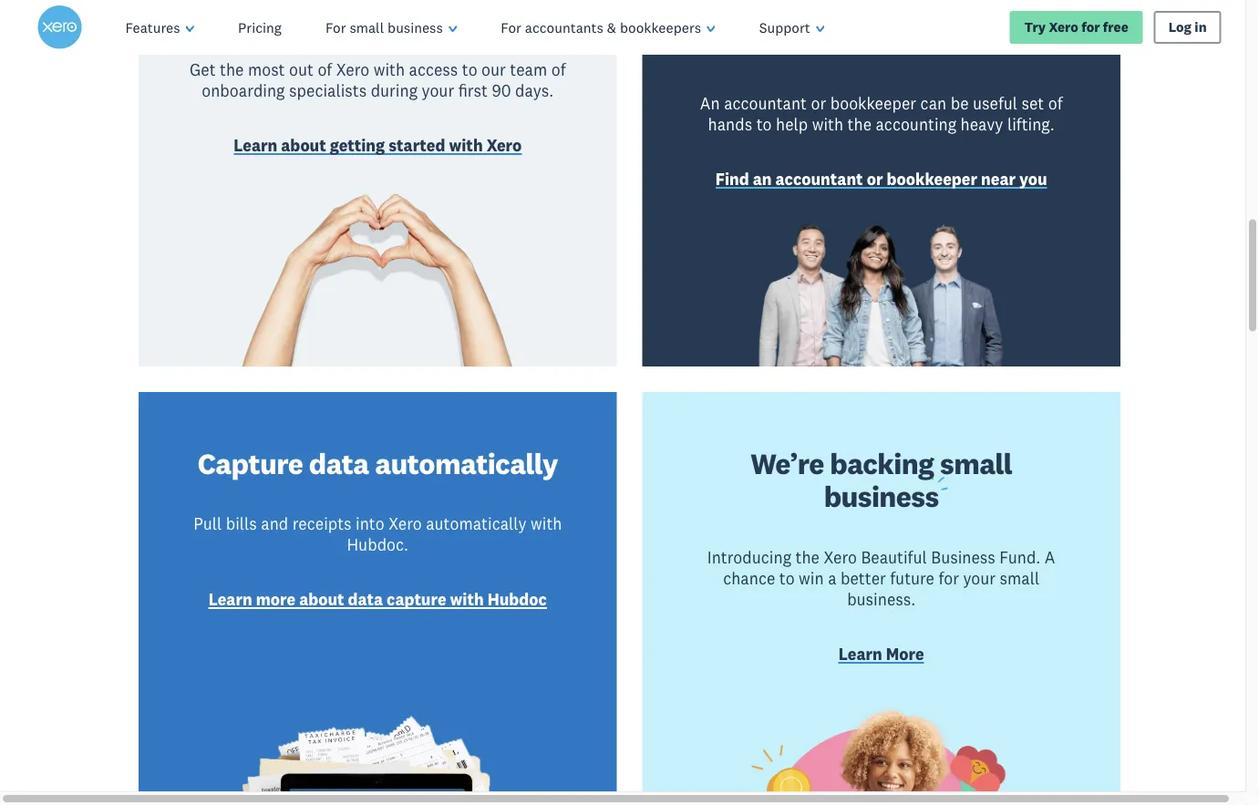 Task type: describe. For each thing, give the bounding box(es) containing it.
for small business
[[325, 18, 443, 36]]

pull
[[193, 514, 222, 534]]

accountants and bookkeepers standing next to each other image
[[743, 223, 1020, 367]]

for accountants & bookkeepers button
[[479, 0, 737, 55]]

and
[[261, 514, 288, 534]]

accountants
[[525, 18, 604, 36]]

xero for pull bills and receipts into xero automatically with hubdoc.
[[389, 514, 422, 534]]

the for xero
[[796, 548, 820, 568]]

help inside an accountant or bookkeeper can be useful set of hands to help with the accounting heavy lifting.
[[776, 115, 808, 135]]

set
[[1022, 93, 1044, 114]]

capture
[[387, 589, 446, 610]]

be
[[951, 93, 969, 114]]

learn more link
[[839, 644, 924, 668]]

find
[[716, 169, 749, 189]]

fund.
[[1000, 548, 1041, 568]]

learn more
[[839, 644, 924, 664]]

your inside get the most out of xero with access to our team of onboarding specialists during your first 90 days.
[[422, 81, 454, 101]]

bookkeeper inside an accountant or bookkeeper can be useful set of hands to help with the accounting heavy lifting.
[[830, 93, 917, 114]]

90
[[492, 81, 511, 101]]

learn for capture
[[209, 589, 252, 610]]

1 vertical spatial bookkeeper
[[887, 169, 978, 189]]

most
[[248, 60, 285, 80]]

backing
[[830, 445, 934, 482]]

support
[[759, 18, 810, 36]]

find an accountant or bookkeeper near you
[[716, 169, 1047, 189]]

days.
[[515, 81, 554, 101]]

expert advisors help you thrive
[[720, 0, 1043, 61]]

lifting.
[[1008, 115, 1055, 135]]

for accountants & bookkeepers
[[501, 18, 701, 36]]

advisors
[[814, 0, 926, 28]]

first
[[458, 81, 488, 101]]

features button
[[103, 0, 216, 55]]

getting
[[330, 135, 385, 155]]

beautiful
[[861, 548, 927, 568]]

your inside introducing the xero beautiful business fund. a chance to win a better future for your small business.
[[963, 569, 996, 589]]

for for for small business
[[325, 18, 346, 36]]

specialists
[[289, 81, 367, 101]]

log in
[[1169, 19, 1207, 36]]

a retail store owner holds a shoe box and smiles at the camera image
[[743, 698, 1020, 805]]

more
[[256, 589, 296, 610]]

the for most
[[220, 60, 244, 80]]

chance
[[723, 569, 775, 589]]

more
[[886, 644, 924, 664]]

get
[[190, 60, 216, 80]]

1 horizontal spatial business
[[824, 479, 939, 515]]

1 vertical spatial data
[[348, 589, 383, 610]]

introducing
[[708, 548, 792, 568]]

&
[[607, 18, 616, 36]]

pricing
[[238, 18, 282, 36]]

out
[[289, 60, 314, 80]]

support button
[[737, 0, 847, 55]]

accountant inside an accountant or bookkeeper can be useful set of hands to help with the accounting heavy lifting.
[[724, 93, 807, 114]]

we're backing small
[[751, 445, 1012, 482]]

try xero for free link
[[1010, 11, 1143, 44]]

1 vertical spatial you
[[1020, 169, 1047, 189]]

better
[[841, 569, 886, 589]]

an
[[753, 169, 772, 189]]

1 vertical spatial small
[[940, 445, 1012, 482]]

to for get the most out of xero with access to our team of onboarding specialists during your first 90 days.
[[462, 60, 477, 80]]

0 vertical spatial data
[[309, 445, 369, 482]]

help inside "expert advisors help you thrive"
[[932, 0, 989, 28]]

1 horizontal spatial or
[[867, 169, 883, 189]]

you inside "expert advisors help you thrive"
[[995, 0, 1043, 28]]

log in link
[[1154, 11, 1222, 44]]

0 horizontal spatial of
[[318, 60, 332, 80]]

hands
[[708, 115, 752, 135]]

during
[[371, 81, 418, 101]]

find an accountant or bookkeeper near you link
[[716, 169, 1047, 193]]

small inside dropdown button
[[350, 18, 384, 36]]

for small business button
[[304, 0, 479, 55]]

learn more about data capture with hubdoc
[[209, 589, 547, 610]]

with right the started
[[449, 135, 483, 155]]

try
[[1025, 19, 1046, 36]]



Task type: locate. For each thing, give the bounding box(es) containing it.
xero inside get the most out of xero with access to our team of onboarding specialists during your first 90 days.
[[336, 60, 369, 80]]

0 vertical spatial for
[[1082, 19, 1100, 36]]

accounting
[[876, 115, 957, 135]]

xero for learn about getting started with xero
[[487, 135, 522, 155]]

automatically
[[375, 445, 558, 482], [426, 514, 527, 534]]

heavy
[[961, 115, 1003, 135]]

0 vertical spatial to
[[462, 60, 477, 80]]

learn down 'onboarding' at the left
[[234, 135, 277, 155]]

2 vertical spatial to
[[779, 569, 795, 589]]

expert
[[720, 0, 808, 28]]

0 horizontal spatial your
[[422, 81, 454, 101]]

team
[[510, 60, 547, 80]]

about right "more"
[[299, 589, 344, 610]]

1 vertical spatial or
[[867, 169, 883, 189]]

1 vertical spatial business
[[824, 479, 939, 515]]

1 horizontal spatial the
[[796, 548, 820, 568]]

or down an accountant or bookkeeper can be useful set of hands to help with the accounting heavy lifting.
[[867, 169, 883, 189]]

for inside introducing the xero beautiful business fund. a chance to win a better future for your small business.
[[939, 569, 959, 589]]

1 vertical spatial help
[[776, 115, 808, 135]]

or inside an accountant or bookkeeper can be useful set of hands to help with the accounting heavy lifting.
[[811, 93, 826, 114]]

the left accounting
[[848, 115, 872, 135]]

data up the receipts
[[309, 445, 369, 482]]

a
[[828, 569, 837, 589]]

an accountant or bookkeeper can be useful set of hands to help with the accounting heavy lifting.
[[700, 93, 1063, 135]]

learn
[[234, 135, 277, 155], [209, 589, 252, 610], [839, 644, 882, 664]]

of inside an accountant or bookkeeper can be useful set of hands to help with the accounting heavy lifting.
[[1048, 93, 1063, 114]]

hands in a heart shape image
[[239, 189, 516, 367]]

receipts
[[292, 514, 352, 534]]

0 vertical spatial help
[[932, 0, 989, 28]]

your down business
[[963, 569, 996, 589]]

with up hubdoc
[[531, 514, 562, 534]]

learn for we're
[[839, 644, 882, 664]]

bookkeeper down accounting
[[887, 169, 978, 189]]

with
[[374, 60, 405, 80], [812, 115, 844, 135], [449, 135, 483, 155], [531, 514, 562, 534], [450, 589, 484, 610]]

automatically inside pull bills and receipts into xero automatically with hubdoc.
[[426, 514, 527, 534]]

accountant right an
[[776, 169, 863, 189]]

the
[[220, 60, 244, 80], [848, 115, 872, 135], [796, 548, 820, 568]]

hubdoc
[[488, 589, 547, 610]]

for up specialists
[[325, 18, 346, 36]]

hubdoc.
[[347, 535, 409, 555]]

for for for accountants & bookkeepers
[[501, 18, 522, 36]]

features
[[125, 18, 180, 36]]

can
[[921, 93, 947, 114]]

pricing link
[[216, 0, 304, 55]]

of up specialists
[[318, 60, 332, 80]]

2 horizontal spatial of
[[1048, 93, 1063, 114]]

0 vertical spatial you
[[995, 0, 1043, 28]]

of right set
[[1048, 93, 1063, 114]]

bookkeeper up accounting
[[830, 93, 917, 114]]

learn left "more"
[[209, 589, 252, 610]]

with left hubdoc
[[450, 589, 484, 610]]

in
[[1195, 19, 1207, 36]]

help left try
[[932, 0, 989, 28]]

learn left more
[[839, 644, 882, 664]]

small inside introducing the xero beautiful business fund. a chance to win a better future for your small business.
[[1000, 569, 1040, 589]]

2 for from the left
[[501, 18, 522, 36]]

for inside "link"
[[1082, 19, 1100, 36]]

to up "first"
[[462, 60, 477, 80]]

business
[[388, 18, 443, 36], [824, 479, 939, 515]]

0 vertical spatial about
[[281, 135, 326, 155]]

for up team
[[501, 18, 522, 36]]

thrive
[[843, 25, 921, 61]]

2 horizontal spatial to
[[779, 569, 795, 589]]

an
[[700, 93, 720, 114]]

0 horizontal spatial business
[[388, 18, 443, 36]]

your
[[422, 81, 454, 101], [963, 569, 996, 589]]

of
[[318, 60, 332, 80], [551, 60, 566, 80], [1048, 93, 1063, 114]]

1 horizontal spatial help
[[932, 0, 989, 28]]

1 for from the left
[[325, 18, 346, 36]]

capture data automatically
[[198, 445, 558, 482]]

2 vertical spatial the
[[796, 548, 820, 568]]

log
[[1169, 19, 1192, 36]]

win
[[799, 569, 824, 589]]

1 horizontal spatial for
[[501, 18, 522, 36]]

1 vertical spatial about
[[299, 589, 344, 610]]

1 horizontal spatial for
[[1082, 19, 1100, 36]]

1 vertical spatial automatically
[[426, 514, 527, 534]]

0 horizontal spatial to
[[462, 60, 477, 80]]

xero for get the most out of xero with access to our team of onboarding specialists during your first 90 days.
[[336, 60, 369, 80]]

learn about getting started with xero
[[234, 135, 522, 155]]

with up during
[[374, 60, 405, 80]]

the inside an accountant or bookkeeper can be useful set of hands to help with the accounting heavy lifting.
[[848, 115, 872, 135]]

to
[[462, 60, 477, 80], [757, 115, 772, 135], [779, 569, 795, 589]]

about
[[281, 135, 326, 155], [299, 589, 344, 610]]

2 vertical spatial small
[[1000, 569, 1040, 589]]

to right hands on the right top of page
[[757, 115, 772, 135]]

bookkeepers
[[620, 18, 701, 36]]

business up beautiful at the bottom of the page
[[824, 479, 939, 515]]

xero down 90
[[487, 135, 522, 155]]

1 vertical spatial to
[[757, 115, 772, 135]]

2 horizontal spatial the
[[848, 115, 872, 135]]

1 vertical spatial for
[[939, 569, 959, 589]]

with up find an accountant or bookkeeper near you
[[812, 115, 844, 135]]

for inside for accountants & bookkeepers dropdown button
[[501, 18, 522, 36]]

you
[[995, 0, 1043, 28], [1020, 169, 1047, 189]]

for
[[325, 18, 346, 36], [501, 18, 522, 36]]

get the most out of xero with access to our team of onboarding specialists during your first 90 days.
[[190, 60, 566, 101]]

small
[[350, 18, 384, 36], [940, 445, 1012, 482], [1000, 569, 1040, 589]]

the inside introducing the xero beautiful business fund. a chance to win a better future for your small business.
[[796, 548, 820, 568]]

the inside get the most out of xero with access to our team of onboarding specialists during your first 90 days.
[[220, 60, 244, 80]]

0 vertical spatial your
[[422, 81, 454, 101]]

learn about getting started with xero link
[[234, 135, 522, 159]]

with inside an accountant or bookkeeper can be useful set of hands to help with the accounting heavy lifting.
[[812, 115, 844, 135]]

with inside pull bills and receipts into xero automatically with hubdoc.
[[531, 514, 562, 534]]

pull bills and receipts into xero automatically with hubdoc.
[[193, 514, 562, 555]]

business.
[[847, 590, 916, 610]]

xero homepage image
[[38, 5, 82, 49]]

accountant
[[724, 93, 807, 114], [776, 169, 863, 189]]

about left getting
[[281, 135, 326, 155]]

0 horizontal spatial or
[[811, 93, 826, 114]]

future
[[890, 569, 935, 589]]

learn more about data capture with hubdoc link
[[209, 589, 547, 613]]

2 vertical spatial learn
[[839, 644, 882, 664]]

for down business
[[939, 569, 959, 589]]

xero inside introducing the xero beautiful business fund. a chance to win a better future for your small business.
[[824, 548, 857, 568]]

business up access at left
[[388, 18, 443, 36]]

0 vertical spatial business
[[388, 18, 443, 36]]

xero
[[1049, 19, 1079, 36], [336, 60, 369, 80], [487, 135, 522, 155], [389, 514, 422, 534], [824, 548, 857, 568]]

help
[[932, 0, 989, 28], [776, 115, 808, 135]]

business inside dropdown button
[[388, 18, 443, 36]]

capture
[[198, 445, 303, 482]]

the up win in the bottom of the page
[[796, 548, 820, 568]]

introducing the xero beautiful business fund. a chance to win a better future for your small business.
[[708, 548, 1056, 610]]

xero inside "link"
[[1049, 19, 1079, 36]]

to inside get the most out of xero with access to our team of onboarding specialists during your first 90 days.
[[462, 60, 477, 80]]

1 vertical spatial accountant
[[776, 169, 863, 189]]

0 vertical spatial bookkeeper
[[830, 93, 917, 114]]

with inside get the most out of xero with access to our team of onboarding specialists during your first 90 days.
[[374, 60, 405, 80]]

or down the support dropdown button
[[811, 93, 826, 114]]

0 horizontal spatial for
[[939, 569, 959, 589]]

0 horizontal spatial for
[[325, 18, 346, 36]]

0 vertical spatial the
[[220, 60, 244, 80]]

xero right try
[[1049, 19, 1079, 36]]

0 vertical spatial accountant
[[724, 93, 807, 114]]

xero up a
[[824, 548, 857, 568]]

for left free
[[1082, 19, 1100, 36]]

bills
[[226, 514, 257, 534]]

we're
[[751, 445, 824, 482]]

to inside an accountant or bookkeeper can be useful set of hands to help with the accounting heavy lifting.
[[757, 115, 772, 135]]

to for introducing the xero beautiful business fund. a chance to win a better future for your small business.
[[779, 569, 795, 589]]

into
[[356, 514, 385, 534]]

a tablet device shows scanned bills and statements over a pile of paperwork image
[[189, 693, 567, 805]]

near
[[981, 169, 1016, 189]]

useful
[[973, 93, 1018, 114]]

xero up specialists
[[336, 60, 369, 80]]

you right near
[[1020, 169, 1047, 189]]

1 horizontal spatial to
[[757, 115, 772, 135]]

free
[[1103, 19, 1129, 36]]

try xero for free
[[1025, 19, 1129, 36]]

onboarding
[[202, 81, 285, 101]]

xero inside pull bills and receipts into xero automatically with hubdoc.
[[389, 514, 422, 534]]

1 vertical spatial learn
[[209, 589, 252, 610]]

data left capture
[[348, 589, 383, 610]]

1 vertical spatial your
[[963, 569, 996, 589]]

you up set
[[995, 0, 1043, 28]]

a
[[1045, 548, 1056, 568]]

access
[[409, 60, 458, 80]]

data
[[309, 445, 369, 482], [348, 589, 383, 610]]

0 horizontal spatial help
[[776, 115, 808, 135]]

1 horizontal spatial of
[[551, 60, 566, 80]]

or
[[811, 93, 826, 114], [867, 169, 883, 189]]

the up 'onboarding' at the left
[[220, 60, 244, 80]]

to left win in the bottom of the page
[[779, 569, 795, 589]]

for inside for small business dropdown button
[[325, 18, 346, 36]]

for
[[1082, 19, 1100, 36], [939, 569, 959, 589]]

xero up hubdoc.
[[389, 514, 422, 534]]

0 horizontal spatial the
[[220, 60, 244, 80]]

your down access at left
[[422, 81, 454, 101]]

1 horizontal spatial your
[[963, 569, 996, 589]]

0 vertical spatial automatically
[[375, 445, 558, 482]]

0 vertical spatial or
[[811, 93, 826, 114]]

1 vertical spatial the
[[848, 115, 872, 135]]

help right hands on the right top of page
[[776, 115, 808, 135]]

business
[[931, 548, 996, 568]]

0 vertical spatial small
[[350, 18, 384, 36]]

bookkeeper
[[830, 93, 917, 114], [887, 169, 978, 189]]

to inside introducing the xero beautiful business fund. a chance to win a better future for your small business.
[[779, 569, 795, 589]]

our
[[482, 60, 506, 80]]

of right team
[[551, 60, 566, 80]]

accountant up hands on the right top of page
[[724, 93, 807, 114]]

0 vertical spatial learn
[[234, 135, 277, 155]]

started
[[389, 135, 445, 155]]



Task type: vqa. For each thing, say whether or not it's contained in the screenshot.
the A list of all an accounting practice's clients displays on a laptop. image
no



